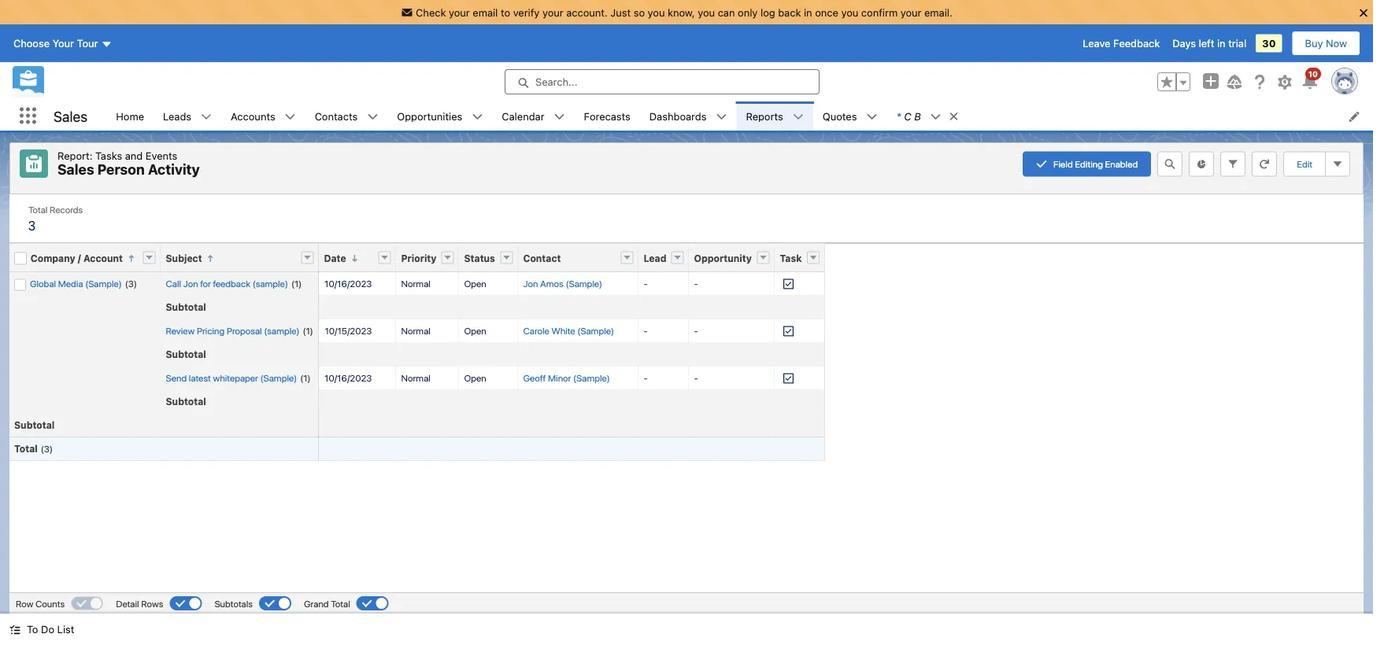 Task type: locate. For each thing, give the bounding box(es) containing it.
list
[[107, 102, 1374, 131]]

0 vertical spatial in
[[804, 6, 813, 18]]

contacts link
[[305, 102, 367, 131]]

2 horizontal spatial you
[[842, 6, 859, 18]]

your left email.
[[901, 6, 922, 18]]

in right 'back'
[[804, 6, 813, 18]]

just
[[611, 6, 631, 18]]

2 horizontal spatial text default image
[[931, 111, 942, 123]]

know,
[[668, 6, 695, 18]]

1 horizontal spatial in
[[1218, 37, 1226, 49]]

c
[[905, 110, 912, 122]]

text default image inside contacts 'list item'
[[367, 111, 378, 123]]

1 vertical spatial in
[[1218, 37, 1226, 49]]

you
[[648, 6, 665, 18], [698, 6, 715, 18], [842, 6, 859, 18]]

0 horizontal spatial your
[[449, 6, 470, 18]]

accounts
[[231, 110, 275, 122]]

reports
[[746, 110, 784, 122]]

text default image inside calendar list item
[[554, 111, 565, 123]]

list item
[[887, 102, 967, 131]]

calendar link
[[493, 102, 554, 131]]

2 text default image from the left
[[554, 111, 565, 123]]

reports link
[[737, 102, 793, 131]]

0 horizontal spatial in
[[804, 6, 813, 18]]

text default image left reports link
[[716, 111, 727, 123]]

forecasts link
[[575, 102, 640, 131]]

you right once
[[842, 6, 859, 18]]

quotes link
[[814, 102, 867, 131]]

b
[[915, 110, 921, 122]]

3 text default image from the left
[[931, 111, 942, 123]]

text default image right reports
[[793, 111, 804, 123]]

text default image for accounts
[[285, 111, 296, 123]]

tour
[[77, 37, 98, 49]]

text default image inside accounts list item
[[285, 111, 296, 123]]

text default image right accounts
[[285, 111, 296, 123]]

days left in trial
[[1173, 37, 1247, 49]]

text default image
[[285, 111, 296, 123], [554, 111, 565, 123], [931, 111, 942, 123]]

text default image left *
[[867, 111, 878, 123]]

text default image inside leads list item
[[201, 111, 212, 123]]

in
[[804, 6, 813, 18], [1218, 37, 1226, 49]]

2 horizontal spatial your
[[901, 6, 922, 18]]

text default image inside reports list item
[[793, 111, 804, 123]]

1 horizontal spatial your
[[543, 6, 564, 18]]

10
[[1309, 69, 1319, 78]]

to do list
[[27, 624, 74, 636]]

text default image inside opportunities 'list item'
[[472, 111, 483, 123]]

text default image left the 'calendar'
[[472, 111, 483, 123]]

quotes
[[823, 110, 857, 122]]

your right the 'verify'
[[543, 6, 564, 18]]

account.
[[567, 6, 608, 18]]

0 horizontal spatial text default image
[[285, 111, 296, 123]]

leave feedback
[[1083, 37, 1161, 49]]

days
[[1173, 37, 1197, 49]]

contacts
[[315, 110, 358, 122]]

only
[[738, 6, 758, 18]]

leads list item
[[154, 102, 221, 131]]

in right left
[[1218, 37, 1226, 49]]

opportunities
[[397, 110, 463, 122]]

text default image right b
[[931, 111, 942, 123]]

opportunities list item
[[388, 102, 493, 131]]

check
[[416, 6, 446, 18]]

group
[[1158, 73, 1191, 91]]

choose your tour button
[[13, 31, 113, 56]]

text default image inside dashboards list item
[[716, 111, 727, 123]]

text default image right "leads"
[[201, 111, 212, 123]]

3 your from the left
[[901, 6, 922, 18]]

text default image
[[949, 111, 960, 122], [201, 111, 212, 123], [367, 111, 378, 123], [472, 111, 483, 123], [716, 111, 727, 123], [793, 111, 804, 123], [867, 111, 878, 123], [9, 625, 20, 636]]

your
[[53, 37, 74, 49]]

*
[[897, 110, 901, 122]]

check your email to verify your account. just so you know, you can only log back in once you confirm your email.
[[416, 6, 953, 18]]

1 horizontal spatial text default image
[[554, 111, 565, 123]]

1 horizontal spatial you
[[698, 6, 715, 18]]

2 your from the left
[[543, 6, 564, 18]]

text default image right contacts
[[367, 111, 378, 123]]

1 text default image from the left
[[285, 111, 296, 123]]

text default image left to
[[9, 625, 20, 636]]

text default image inside quotes 'list item'
[[867, 111, 878, 123]]

10 button
[[1301, 68, 1322, 91]]

0 horizontal spatial you
[[648, 6, 665, 18]]

2 you from the left
[[698, 6, 715, 18]]

buy now button
[[1292, 31, 1361, 56]]

text default image for calendar
[[554, 111, 565, 123]]

contacts list item
[[305, 102, 388, 131]]

email.
[[925, 6, 953, 18]]

choose
[[13, 37, 50, 49]]

forecasts
[[584, 110, 631, 122]]

text default image down 'search...'
[[554, 111, 565, 123]]

text default image for dashboards
[[716, 111, 727, 123]]

you left can
[[698, 6, 715, 18]]

confirm
[[862, 6, 898, 18]]

you right so
[[648, 6, 665, 18]]

can
[[718, 6, 735, 18]]

leave feedback link
[[1083, 37, 1161, 49]]

your left the 'email'
[[449, 6, 470, 18]]

your
[[449, 6, 470, 18], [543, 6, 564, 18], [901, 6, 922, 18]]

accounts list item
[[221, 102, 305, 131]]

leads
[[163, 110, 192, 122]]



Task type: vqa. For each thing, say whether or not it's contained in the screenshot.
New inside 'button'
no



Task type: describe. For each thing, give the bounding box(es) containing it.
so
[[634, 6, 645, 18]]

text default image for quotes
[[867, 111, 878, 123]]

choose your tour
[[13, 37, 98, 49]]

buy
[[1306, 37, 1324, 49]]

leave
[[1083, 37, 1111, 49]]

list item containing *
[[887, 102, 967, 131]]

dashboards link
[[640, 102, 716, 131]]

text default image for leads
[[201, 111, 212, 123]]

3 you from the left
[[842, 6, 859, 18]]

text default image for contacts
[[367, 111, 378, 123]]

back
[[778, 6, 801, 18]]

opportunities link
[[388, 102, 472, 131]]

home
[[116, 110, 144, 122]]

quotes list item
[[814, 102, 887, 131]]

calendar list item
[[493, 102, 575, 131]]

feedback
[[1114, 37, 1161, 49]]

leads link
[[154, 102, 201, 131]]

1 you from the left
[[648, 6, 665, 18]]

1 your from the left
[[449, 6, 470, 18]]

to do list button
[[0, 614, 84, 646]]

30
[[1263, 37, 1277, 49]]

email
[[473, 6, 498, 18]]

* c b
[[897, 110, 921, 122]]

list containing home
[[107, 102, 1374, 131]]

reports list item
[[737, 102, 814, 131]]

text default image right b
[[949, 111, 960, 122]]

dashboards list item
[[640, 102, 737, 131]]

verify
[[513, 6, 540, 18]]

trial
[[1229, 37, 1247, 49]]

home link
[[107, 102, 154, 131]]

buy now
[[1306, 37, 1348, 49]]

left
[[1199, 37, 1215, 49]]

search... button
[[505, 69, 820, 95]]

list
[[57, 624, 74, 636]]

to
[[27, 624, 38, 636]]

log
[[761, 6, 776, 18]]

accounts link
[[221, 102, 285, 131]]

dashboards
[[650, 110, 707, 122]]

calendar
[[502, 110, 545, 122]]

sales
[[54, 108, 88, 125]]

search...
[[536, 76, 578, 88]]

now
[[1327, 37, 1348, 49]]

text default image inside to do list button
[[9, 625, 20, 636]]

do
[[41, 624, 54, 636]]

text default image for reports
[[793, 111, 804, 123]]

text default image for opportunities
[[472, 111, 483, 123]]

once
[[815, 6, 839, 18]]

to
[[501, 6, 511, 18]]



